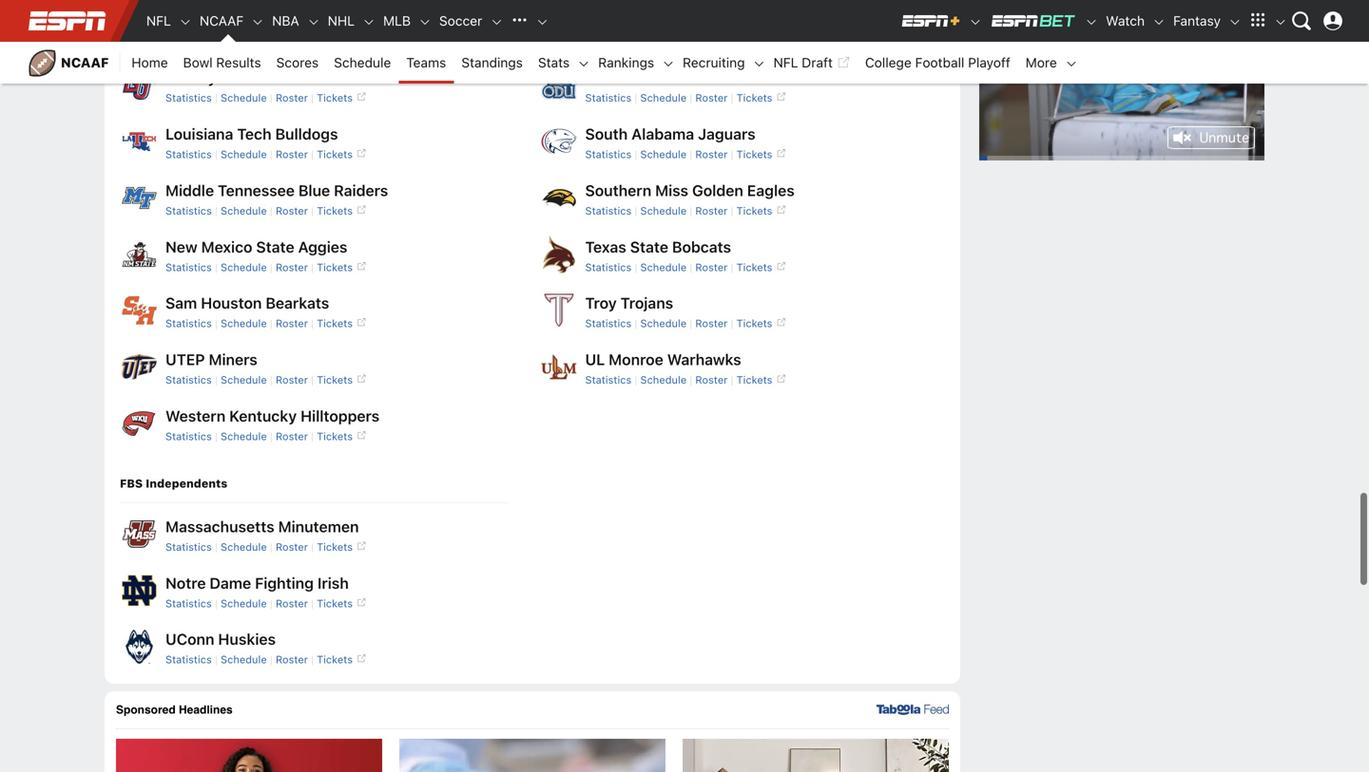 Task type: describe. For each thing, give the bounding box(es) containing it.
stats link
[[530, 42, 577, 84]]

list containing old dominion monarchs
[[540, 0, 939, 389]]

troy trojans
[[585, 294, 673, 313]]

tickets for texas state bobcats
[[736, 261, 772, 274]]

more espn image
[[1244, 7, 1272, 35]]

sponsored headlines
[[116, 704, 233, 717]]

troy trojans image
[[540, 292, 578, 330]]

alabama
[[631, 125, 694, 143]]

nfl image
[[179, 15, 192, 29]]

schedule link up rankings image on the top of the page
[[640, 35, 687, 48]]

state for texas
[[630, 238, 668, 256]]

statistics schedule roster for uconn huskies
[[165, 654, 308, 667]]

roster link for liberty flames
[[276, 92, 308, 104]]

statistics schedule roster for troy trojans
[[585, 318, 728, 330]]

statistics for troy trojans
[[585, 318, 632, 330]]

roster for sam houston bearkats
[[276, 318, 308, 330]]

statistics schedule roster up rankings image on the top of the page
[[585, 35, 728, 48]]

espn more sports home page image
[[505, 7, 534, 35]]

southern miss golden eagles link
[[585, 181, 795, 200]]

schedule link for middle tennessee blue raiders
[[221, 205, 267, 217]]

espn plus image
[[969, 15, 982, 29]]

notre dame fighting irish link
[[165, 575, 349, 593]]

tickets link for massachusetts minutemen
[[317, 541, 366, 554]]

ul monroe warhawks link
[[585, 351, 741, 369]]

stats image
[[577, 57, 591, 71]]

minutemen
[[278, 518, 359, 536]]

home
[[132, 55, 168, 70]]

kentucky
[[229, 407, 297, 425]]

new mexico state aggies link
[[165, 238, 347, 256]]

tennessee
[[218, 181, 295, 200]]

headlines
[[179, 704, 233, 717]]

mlb link
[[376, 0, 418, 42]]

statistics schedule roster for notre dame fighting irish
[[165, 598, 308, 610]]

schedule for massachusetts minutemen
[[221, 541, 267, 554]]

tickets for massachusetts minutemen
[[317, 541, 353, 554]]

ul monroe warhawks
[[585, 351, 741, 369]]

liberty
[[165, 69, 216, 87]]

nfl for nfl
[[146, 13, 171, 29]]

aggies
[[298, 238, 347, 256]]

statistics for ul monroe warhawks
[[585, 374, 632, 387]]

blue
[[298, 181, 330, 200]]

more
[[1026, 55, 1057, 70]]

roster link for western kentucky hilltoppers
[[276, 431, 308, 443]]

recruiting link
[[675, 42, 753, 84]]

fantasy image
[[1228, 15, 1242, 29]]

notre dame fighting irish
[[165, 575, 349, 593]]

0 horizontal spatial ncaaf
[[61, 55, 109, 70]]

massachusetts minutemen link
[[165, 518, 359, 536]]

statistics link for utep miners
[[165, 374, 212, 387]]

louisiana tech bulldogs link
[[165, 125, 338, 143]]

utep miners image
[[120, 348, 158, 386]]

liberty flames link
[[165, 69, 271, 87]]

rankings
[[598, 55, 654, 70]]

bearkats
[[266, 294, 329, 313]]

trojans
[[620, 294, 673, 313]]

stats
[[538, 55, 570, 70]]

statistics for sam houston bearkats
[[165, 318, 212, 330]]

roster link for louisiana tech bulldogs
[[276, 148, 308, 161]]

tickets for louisiana tech bulldogs
[[317, 148, 353, 161]]

tickets link for notre dame fighting irish
[[317, 598, 366, 610]]

fbs
[[120, 477, 143, 490]]

tickets for utep miners
[[317, 374, 353, 387]]

statistics link for south alabama jaguars
[[585, 148, 632, 161]]

statistics for notre dame fighting irish
[[165, 598, 212, 610]]

more link
[[1018, 42, 1065, 84]]

standings
[[461, 55, 523, 70]]

standings link
[[454, 42, 530, 84]]

schedule link for western kentucky hilltoppers
[[221, 431, 267, 443]]

schedule for old dominion monarchs
[[640, 92, 687, 104]]

jacksonville
[[165, 12, 254, 30]]

new
[[165, 238, 197, 256]]

uconn huskies link
[[165, 631, 276, 649]]

schedule link for notre dame fighting irish
[[221, 598, 267, 610]]

massachusetts minutemen image
[[120, 515, 158, 553]]

western
[[165, 407, 226, 425]]

roster link for south alabama jaguars
[[695, 148, 728, 161]]

roster link for texas state bobcats
[[695, 261, 728, 274]]

statistics schedule roster for western kentucky hilltoppers
[[165, 431, 308, 443]]

south alabama jaguars image
[[540, 122, 578, 160]]

schedule for western kentucky hilltoppers
[[221, 431, 267, 443]]

tickets link for ul monroe warhawks
[[736, 374, 786, 387]]

tickets for old dominion monarchs
[[736, 92, 772, 104]]

miss
[[655, 181, 688, 200]]

statistics link for western kentucky hilltoppers
[[165, 431, 212, 443]]

tickets for southern miss golden eagles
[[736, 205, 772, 217]]

tickets link for western kentucky hilltoppers
[[317, 431, 366, 443]]

soccer link
[[432, 0, 490, 42]]

statistics schedule roster for massachusetts minutemen
[[165, 541, 308, 554]]

jaguars
[[698, 125, 756, 143]]

statistics link for southern miss golden eagles
[[585, 205, 632, 217]]

tickets link for south alabama jaguars
[[736, 148, 786, 161]]

scores link
[[269, 42, 326, 84]]

roster link for ul monroe warhawks
[[695, 374, 728, 387]]

watch link
[[1098, 0, 1152, 42]]

bowl results link
[[176, 42, 269, 84]]

utep
[[165, 351, 205, 369]]

schedule for south alabama jaguars
[[640, 148, 687, 161]]

hilltoppers
[[301, 407, 380, 425]]

sam houston bearkats
[[165, 294, 329, 313]]

old dominion monarchs image
[[540, 66, 578, 104]]

utep miners link
[[165, 351, 257, 369]]

fbs independents
[[120, 477, 228, 490]]

ul monroe warhawks image
[[540, 348, 578, 386]]

college football playoff link
[[857, 42, 1018, 84]]

soccer
[[439, 13, 482, 29]]

bowl
[[183, 55, 213, 70]]

sam
[[165, 294, 197, 313]]

gamecocks
[[299, 12, 383, 30]]

statistics for utep miners
[[165, 374, 212, 387]]

notre dame fighting irish image
[[120, 572, 158, 610]]

sam houston bearkats image
[[120, 292, 158, 330]]

external link image
[[837, 51, 850, 74]]

schedule for liberty flames
[[221, 92, 267, 104]]

1 horizontal spatial ncaaf link
[[192, 0, 251, 42]]

roster link for troy trojans
[[695, 318, 728, 330]]

playoff
[[968, 55, 1010, 70]]

statistics up rankings
[[585, 35, 632, 48]]

tickets link for southern miss golden eagles
[[736, 205, 786, 217]]

monroe
[[609, 351, 663, 369]]

ad
[[992, 12, 1008, 26]]

monarchs
[[686, 69, 757, 87]]

south alabama jaguars
[[585, 125, 756, 143]]

statistics for louisiana tech bulldogs
[[165, 148, 212, 161]]

schedule link for utep miners
[[221, 374, 267, 387]]

houston
[[201, 294, 262, 313]]

roster for notre dame fighting irish
[[276, 598, 308, 610]]

schedule for ul monroe warhawks
[[640, 374, 687, 387]]

global navigation element
[[19, 0, 1350, 42]]

roster for texas state bobcats
[[695, 261, 728, 274]]

tickets link for texas state bobcats
[[736, 261, 786, 274]]

middle
[[165, 181, 214, 200]]

roster for southern miss golden eagles
[[695, 205, 728, 217]]

roster link for notre dame fighting irish
[[276, 598, 308, 610]]

watch
[[1106, 13, 1145, 29]]

troy
[[585, 294, 617, 313]]

western kentucky hilltoppers image
[[120, 405, 158, 443]]

statistics link for new mexico state aggies
[[165, 261, 212, 274]]

tickets for western kentucky hilltoppers
[[317, 431, 353, 443]]

roster link for middle tennessee blue raiders
[[276, 205, 308, 217]]

massachusetts minutemen
[[165, 518, 359, 536]]

schedule link for louisiana tech bulldogs
[[221, 148, 267, 161]]

draft
[[802, 55, 833, 70]]

statistics schedule roster for jacksonville state gamecocks
[[165, 35, 308, 48]]

nfl draft link
[[766, 42, 857, 84]]

tickets link for old dominion monarchs
[[736, 92, 786, 104]]

ncaaf inside global navigation element
[[200, 13, 244, 29]]

tickets link for liberty flames
[[317, 92, 366, 104]]

statistics link for jacksonville state gamecocks
[[165, 35, 212, 48]]

list containing jacksonville state gamecocks
[[120, 0, 509, 446]]

rankings image
[[662, 57, 675, 71]]

nfl draft
[[773, 55, 833, 70]]

statistics link for texas state bobcats
[[585, 261, 632, 274]]

unmute
[[1200, 129, 1249, 146]]

statistics link for louisiana tech bulldogs
[[165, 148, 212, 161]]



Task type: locate. For each thing, give the bounding box(es) containing it.
fantasy
[[1173, 13, 1221, 29]]

roster link for uconn huskies
[[276, 654, 308, 667]]

statistics for western kentucky hilltoppers
[[165, 431, 212, 443]]

independents
[[146, 477, 228, 490]]

0 vertical spatial ncaaf
[[200, 13, 244, 29]]

fantasy link
[[1166, 0, 1228, 42]]

roster link down scores link
[[276, 92, 308, 104]]

tickets link for middle tennessee blue raiders
[[317, 205, 366, 217]]

statistics schedule roster for southern miss golden eagles
[[585, 205, 728, 217]]

tickets for jacksonville state gamecocks
[[317, 35, 353, 48]]

schedule link down "new mexico state aggies"
[[221, 261, 267, 274]]

nba
[[272, 13, 299, 29]]

statistics down notre
[[165, 598, 212, 610]]

statistics
[[165, 35, 212, 48], [585, 35, 632, 48], [165, 92, 212, 104], [585, 92, 632, 104], [165, 148, 212, 161], [585, 148, 632, 161], [165, 205, 212, 217], [585, 205, 632, 217], [165, 261, 212, 274], [585, 261, 632, 274], [165, 318, 212, 330], [585, 318, 632, 330], [165, 374, 212, 387], [585, 374, 632, 387], [165, 431, 212, 443], [165, 541, 212, 554], [165, 598, 212, 610], [165, 654, 212, 667]]

schedule
[[221, 35, 267, 48], [640, 35, 687, 48], [334, 55, 391, 70], [221, 92, 267, 104], [640, 92, 687, 104], [221, 148, 267, 161], [640, 148, 687, 161], [221, 205, 267, 217], [640, 205, 687, 217], [221, 261, 267, 274], [640, 261, 687, 274], [221, 318, 267, 330], [640, 318, 687, 330], [221, 374, 267, 387], [640, 374, 687, 387], [221, 431, 267, 443], [221, 541, 267, 554], [221, 598, 267, 610], [221, 654, 267, 667]]

mlb image
[[418, 15, 432, 29]]

statistics link for uconn huskies
[[165, 654, 212, 667]]

schedule down "miss"
[[640, 205, 687, 217]]

statistics schedule roster for new mexico state aggies
[[165, 261, 308, 274]]

tickets for middle tennessee blue raiders
[[317, 205, 353, 217]]

ncaaf
[[200, 13, 244, 29], [61, 55, 109, 70]]

nba image
[[307, 15, 320, 29]]

statistics link down ul
[[585, 374, 632, 387]]

schedule link for massachusetts minutemen
[[221, 541, 267, 554]]

tickets link for new mexico state aggies
[[317, 261, 366, 274]]

1 horizontal spatial nfl
[[773, 55, 798, 70]]

roster link down the fighting
[[276, 598, 308, 610]]

uconn huskies
[[165, 631, 276, 649]]

schedule link down "miss"
[[640, 205, 687, 217]]

schedule for new mexico state aggies
[[221, 261, 267, 274]]

eagles
[[747, 181, 795, 200]]

schedule link down texas state bobcats
[[640, 261, 687, 274]]

schedule link down "tennessee"
[[221, 205, 267, 217]]

schedule link for jacksonville state gamecocks
[[221, 35, 267, 48]]

tickets link for uconn huskies
[[317, 654, 366, 667]]

roster down the huskies
[[276, 654, 308, 667]]

ad link
[[992, 12, 1008, 27]]

roster link down western kentucky hilltoppers
[[276, 431, 308, 443]]

statistics for uconn huskies
[[165, 654, 212, 667]]

schedule down texas state bobcats
[[640, 261, 687, 274]]

statistics schedule roster down texas state bobcats
[[585, 261, 728, 274]]

profile management image
[[1323, 11, 1342, 30]]

statistics schedule roster for utep miners
[[165, 374, 308, 387]]

roster down the jaguars
[[695, 148, 728, 161]]

schedule link for texas state bobcats
[[640, 261, 687, 274]]

schedule for uconn huskies
[[221, 654, 267, 667]]

ncaaf image
[[251, 15, 264, 29]]

tickets link for troy trojans
[[736, 318, 786, 330]]

roster up the "western kentucky hilltoppers" link
[[276, 374, 308, 387]]

schedule down the flames
[[221, 92, 267, 104]]

statistics link
[[165, 35, 212, 48], [585, 35, 632, 48], [165, 92, 212, 104], [585, 92, 632, 104], [165, 148, 212, 161], [585, 148, 632, 161], [165, 205, 212, 217], [585, 205, 632, 217], [165, 261, 212, 274], [585, 261, 632, 274], [165, 318, 212, 330], [585, 318, 632, 330], [165, 374, 212, 387], [585, 374, 632, 387], [165, 431, 212, 443], [165, 541, 212, 554], [165, 598, 212, 610], [165, 654, 212, 667]]

rankings link
[[591, 42, 662, 84]]

statistics link for old dominion monarchs
[[585, 92, 632, 104]]

statistics down nfl icon
[[165, 35, 212, 48]]

roster down 'bulldogs'
[[276, 148, 308, 161]]

state
[[257, 12, 296, 30], [256, 238, 294, 256], [630, 238, 668, 256]]

recruiting image
[[753, 57, 766, 71]]

statistics down texas
[[585, 261, 632, 274]]

schedule up results
[[221, 35, 267, 48]]

statistics link for troy trojans
[[585, 318, 632, 330]]

sponsored
[[116, 704, 176, 717]]

roster for new mexico state aggies
[[276, 261, 308, 274]]

statistics down ul
[[585, 374, 632, 387]]

troy trojans link
[[585, 294, 673, 313]]

roster link for sam houston bearkats
[[276, 318, 308, 330]]

louisiana tech bulldogs image
[[120, 122, 158, 160]]

schedule for sam houston bearkats
[[221, 318, 267, 330]]

jacksonville state gamecocks link
[[165, 12, 383, 30]]

southern miss golden eagles
[[585, 181, 795, 200]]

more sports image
[[535, 15, 549, 29]]

tickets link
[[317, 35, 366, 48], [736, 35, 786, 48], [317, 92, 366, 104], [736, 92, 786, 104], [317, 148, 366, 161], [736, 148, 786, 161], [317, 205, 366, 217], [736, 205, 786, 217], [317, 261, 366, 274], [736, 261, 786, 274], [317, 318, 366, 330], [736, 318, 786, 330], [317, 374, 366, 387], [736, 374, 786, 387], [317, 431, 366, 443], [317, 541, 366, 554], [317, 598, 366, 610], [317, 654, 366, 667]]

results
[[216, 55, 261, 70]]

statistics up notre
[[165, 541, 212, 554]]

south
[[585, 125, 628, 143]]

scores
[[276, 55, 319, 70]]

middle tennessee blue raiders image
[[120, 179, 158, 217]]

schedule for texas state bobcats
[[640, 261, 687, 274]]

statistics schedule roster for louisiana tech bulldogs
[[165, 148, 308, 161]]

middle tennessee blue raiders
[[165, 181, 388, 200]]

schedule for middle tennessee blue raiders
[[221, 205, 267, 217]]

schedule for utep miners
[[221, 374, 267, 387]]

soccer image
[[490, 15, 503, 29]]

fighting
[[255, 575, 314, 593]]

raiders
[[334, 181, 388, 200]]

statistics schedule roster for south alabama jaguars
[[585, 148, 728, 161]]

utep miners
[[165, 351, 257, 369]]

texas state bobcats image
[[540, 235, 578, 273]]

south alabama jaguars link
[[585, 125, 756, 143]]

statistics schedule roster for texas state bobcats
[[585, 261, 728, 274]]

schedule up rankings image on the top of the page
[[640, 35, 687, 48]]

roster link up recruiting
[[695, 35, 728, 48]]

football
[[915, 55, 964, 70]]

tickets for ul monroe warhawks
[[736, 374, 772, 387]]

list
[[120, 0, 509, 446], [540, 0, 939, 389], [120, 515, 509, 669]]

schedule link down the flames
[[221, 92, 267, 104]]

bowl results
[[183, 55, 261, 70]]

statistics link down notre
[[165, 598, 212, 610]]

statistics down louisiana
[[165, 148, 212, 161]]

tickets for liberty flames
[[317, 92, 353, 104]]

home link
[[124, 42, 176, 84]]

college football playoff
[[865, 55, 1010, 70]]

roster link down warhawks at the top of page
[[695, 374, 728, 387]]

1 horizontal spatial ncaaf
[[200, 13, 244, 29]]

schedule for southern miss golden eagles
[[640, 205, 687, 217]]

marshall thundering herd image
[[540, 9, 578, 47]]

statistics down old
[[585, 92, 632, 104]]

schedule down miners
[[221, 374, 267, 387]]

roster link down monarchs
[[695, 92, 728, 104]]

roster up recruiting
[[695, 35, 728, 48]]

statistics link down 'liberty'
[[165, 92, 212, 104]]

statistics link down middle
[[165, 205, 212, 217]]

schedule link for south alabama jaguars
[[640, 148, 687, 161]]

statistics link up notre
[[165, 541, 212, 554]]

roster for utep miners
[[276, 374, 308, 387]]

roster down the fighting
[[276, 598, 308, 610]]

roster link up the "western kentucky hilltoppers" link
[[276, 374, 308, 387]]

teams link
[[399, 42, 454, 84]]

tickets link for louisiana tech bulldogs
[[317, 148, 366, 161]]

statistics down "western"
[[165, 431, 212, 443]]

statistics schedule roster for old dominion monarchs
[[585, 92, 728, 104]]

schedule link for sam houston bearkats
[[221, 318, 267, 330]]

nhl image
[[362, 15, 376, 29]]

uconn huskies image
[[120, 628, 158, 666]]

1 horizontal spatial espn bet image
[[1085, 15, 1098, 29]]

nba link
[[264, 0, 307, 42]]

statistics link for ul monroe warhawks
[[585, 374, 632, 387]]

statistics schedule roster down dame
[[165, 598, 308, 610]]

0 vertical spatial nfl
[[146, 13, 171, 29]]

roster down the bearkats
[[276, 318, 308, 330]]

texas
[[585, 238, 626, 256]]

statistics for massachusetts minutemen
[[165, 541, 212, 554]]

schedule link down old dominion monarchs
[[640, 92, 687, 104]]

new mexico state aggies image
[[120, 235, 158, 273]]

schedule link up results
[[221, 35, 267, 48]]

roster for massachusetts minutemen
[[276, 541, 308, 554]]

schedule link down nhl icon at the top of page
[[326, 42, 399, 84]]

statistics link down 'southern'
[[585, 205, 632, 217]]

0 horizontal spatial nfl
[[146, 13, 171, 29]]

roster for troy trojans
[[695, 318, 728, 330]]

flames
[[220, 69, 271, 87]]

schedule link for uconn huskies
[[221, 654, 267, 667]]

list containing massachusetts minutemen
[[120, 515, 509, 669]]

statistics link down nfl icon
[[165, 35, 212, 48]]

schedule link down trojans
[[640, 318, 687, 330]]

espn bet image left watch
[[1085, 15, 1098, 29]]

schedule down "tennessee"
[[221, 205, 267, 217]]

statistics schedule roster down "tennessee"
[[165, 205, 308, 217]]

schedule link down kentucky
[[221, 431, 267, 443]]

tickets link for sam houston bearkats
[[317, 318, 366, 330]]

roster down monarchs
[[695, 92, 728, 104]]

statistics schedule roster down miners
[[165, 374, 308, 387]]

statistics schedule roster down alabama on the top of page
[[585, 148, 728, 161]]

ncaaf link
[[192, 0, 251, 42], [19, 42, 120, 84]]

roster down golden
[[695, 205, 728, 217]]

schedule down dame
[[221, 598, 267, 610]]

dominion
[[614, 69, 682, 87]]

jacksonville state gamecocks
[[165, 12, 383, 30]]

statistics schedule roster for middle tennessee blue raiders
[[165, 205, 308, 217]]

schedule for notre dame fighting irish
[[221, 598, 267, 610]]

roster link down the bobcats on the top of the page
[[695, 261, 728, 274]]

statistics link up rankings
[[585, 35, 632, 48]]

statistics schedule roster
[[165, 35, 308, 48], [585, 35, 728, 48], [165, 92, 308, 104], [585, 92, 728, 104], [165, 148, 308, 161], [585, 148, 728, 161], [165, 205, 308, 217], [585, 205, 728, 217], [165, 261, 308, 274], [585, 261, 728, 274], [165, 318, 308, 330], [585, 318, 728, 330], [165, 374, 308, 387], [585, 374, 728, 387], [165, 431, 308, 443], [165, 541, 308, 554], [165, 598, 308, 610], [165, 654, 308, 667]]

roster link for massachusetts minutemen
[[276, 541, 308, 554]]

statistics for liberty flames
[[165, 92, 212, 104]]

roster for jacksonville state gamecocks
[[276, 35, 308, 48]]

schedule for jacksonville state gamecocks
[[221, 35, 267, 48]]

roster down warhawks at the top of page
[[695, 374, 728, 387]]

roster link down the bearkats
[[276, 318, 308, 330]]

statistics link down sam
[[165, 318, 212, 330]]

southern
[[585, 181, 651, 200]]

new mexico state aggies
[[165, 238, 347, 256]]

state for jacksonville
[[257, 12, 296, 30]]

bobcats
[[672, 238, 731, 256]]

statistics for texas state bobcats
[[585, 261, 632, 274]]

bulldogs
[[275, 125, 338, 143]]

schedule link down dame
[[221, 598, 267, 610]]

tickets link for jacksonville state gamecocks
[[317, 35, 366, 48]]

statistics schedule roster down kentucky
[[165, 431, 308, 443]]

statistics link down utep
[[165, 374, 212, 387]]

espn bet image
[[990, 13, 1077, 29], [1085, 15, 1098, 29]]

statistics link down texas
[[585, 261, 632, 274]]

statistics link down old
[[585, 92, 632, 104]]

roster for uconn huskies
[[276, 654, 308, 667]]

irish
[[317, 575, 349, 593]]

roster link up the bearkats
[[276, 261, 308, 274]]

roster link for jacksonville state gamecocks
[[276, 35, 308, 48]]

schedule link for old dominion monarchs
[[640, 92, 687, 104]]

recruiting
[[683, 55, 745, 70]]

roster link down the jaguars
[[695, 148, 728, 161]]

roster up the bearkats
[[276, 261, 308, 274]]

roster link down "minutemen"
[[276, 541, 308, 554]]

schedule link down louisiana tech bulldogs
[[221, 148, 267, 161]]

roster link up warhawks at the top of page
[[695, 318, 728, 330]]

schedule link for troy trojans
[[640, 318, 687, 330]]

roster link down middle tennessee blue raiders
[[276, 205, 308, 217]]

statistics schedule roster down "miss"
[[585, 205, 728, 217]]

roster down the bobcats on the top of the page
[[695, 261, 728, 274]]

schedule down massachusetts minutemen
[[221, 541, 267, 554]]

nhl
[[328, 13, 355, 29]]

statistics for southern miss golden eagles
[[585, 205, 632, 217]]

college
[[865, 55, 911, 70]]

miners
[[209, 351, 257, 369]]

roster for old dominion monarchs
[[695, 92, 728, 104]]

roster up scores
[[276, 35, 308, 48]]

louisiana
[[165, 125, 233, 143]]

tickets for notre dame fighting irish
[[317, 598, 353, 610]]

statistics down troy
[[585, 318, 632, 330]]

0 horizontal spatial ncaaf link
[[19, 42, 120, 84]]

nfl link
[[139, 0, 179, 42]]

sam houston bearkats link
[[165, 294, 329, 313]]

western kentucky hilltoppers link
[[165, 407, 380, 425]]

schedule down louisiana tech bulldogs
[[221, 148, 267, 161]]

schedule link for new mexico state aggies
[[221, 261, 267, 274]]

nfl for nfl draft
[[773, 55, 798, 70]]

statistics schedule roster for ul monroe warhawks
[[585, 374, 728, 387]]

statistics link for liberty flames
[[165, 92, 212, 104]]

schedule link down massachusetts minutemen
[[221, 541, 267, 554]]

roster link for southern miss golden eagles
[[695, 205, 728, 217]]

watch image
[[1152, 15, 1166, 29]]

statistics schedule roster down trojans
[[585, 318, 728, 330]]

roster down western kentucky hilltoppers
[[276, 431, 308, 443]]

statistics link down troy
[[585, 318, 632, 330]]

statistics schedule roster for sam houston bearkats
[[165, 318, 308, 330]]

schedule down old dominion monarchs
[[640, 92, 687, 104]]

liberty flames image
[[120, 66, 158, 104]]

roster link down 'bulldogs'
[[276, 148, 308, 161]]

statistics for south alabama jaguars
[[585, 148, 632, 161]]

dame
[[210, 575, 251, 593]]

roster link
[[276, 35, 308, 48], [695, 35, 728, 48], [276, 92, 308, 104], [695, 92, 728, 104], [276, 148, 308, 161], [695, 148, 728, 161], [276, 205, 308, 217], [695, 205, 728, 217], [276, 261, 308, 274], [695, 261, 728, 274], [276, 318, 308, 330], [695, 318, 728, 330], [276, 374, 308, 387], [695, 374, 728, 387], [276, 431, 308, 443], [276, 541, 308, 554], [276, 598, 308, 610], [276, 654, 308, 667]]

ul
[[585, 351, 605, 369]]

more espn image
[[1274, 15, 1287, 29]]

massachusetts
[[165, 518, 274, 536]]

0 horizontal spatial espn bet image
[[990, 13, 1077, 29]]

statistics schedule roster for liberty flames
[[165, 92, 308, 104]]

louisiana tech bulldogs
[[165, 125, 338, 143]]

1 vertical spatial ncaaf
[[61, 55, 109, 70]]

statistics schedule roster down louisiana tech bulldogs
[[165, 148, 308, 161]]

schedule link for liberty flames
[[221, 92, 267, 104]]

golden
[[692, 181, 743, 200]]

nhl link
[[320, 0, 362, 42]]

old dominion monarchs link
[[585, 69, 757, 87]]

liberty flames
[[165, 69, 271, 87]]

schedule down nhl icon at the top of page
[[334, 55, 391, 70]]

tickets for sam houston bearkats
[[317, 318, 353, 330]]

statistics down south
[[585, 148, 632, 161]]

statistics schedule roster down the 'dominion'
[[585, 92, 728, 104]]

statistics schedule roster down the mexico
[[165, 261, 308, 274]]

statistics link for sam houston bearkats
[[165, 318, 212, 330]]

old dominion monarchs
[[585, 69, 757, 87]]

tech
[[237, 125, 271, 143]]

teams
[[406, 55, 446, 70]]

statistics schedule roster down ul monroe warhawks link
[[585, 374, 728, 387]]

statistics down middle
[[165, 205, 212, 217]]

schedule link down alabama on the top of page
[[640, 148, 687, 161]]

schedule down the huskies
[[221, 654, 267, 667]]

ncaaf left liberty flames image
[[61, 55, 109, 70]]

western kentucky hilltoppers
[[165, 407, 380, 425]]

notre
[[165, 575, 206, 593]]

jacksonville state gamecocks image
[[120, 9, 158, 47]]

southern miss golden eagles image
[[540, 179, 578, 217]]

schedule down ul monroe warhawks link
[[640, 374, 687, 387]]

statistics link for notre dame fighting irish
[[165, 598, 212, 610]]

mlb
[[383, 13, 411, 29]]

espn+ image
[[901, 13, 961, 29]]

1 vertical spatial nfl
[[773, 55, 798, 70]]

roster link up scores
[[276, 35, 308, 48]]

nfl inside global navigation element
[[146, 13, 171, 29]]

roster down scores link
[[276, 92, 308, 104]]

warhawks
[[667, 351, 741, 369]]

more image
[[1065, 57, 1078, 71]]

roster for middle tennessee blue raiders
[[276, 205, 308, 217]]



Task type: vqa. For each thing, say whether or not it's contained in the screenshot.
Roster link related to Massachusetts Minutemen
yes



